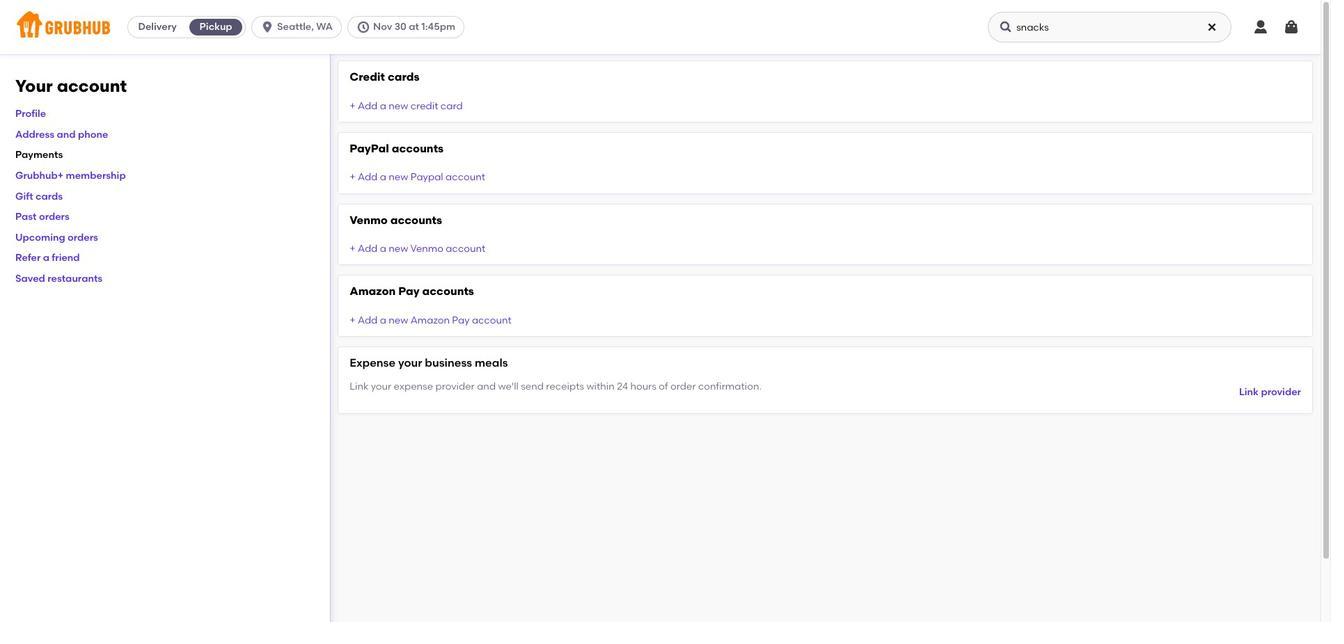Task type: vqa. For each thing, say whether or not it's contained in the screenshot.
the topmost an
no



Task type: describe. For each thing, give the bounding box(es) containing it.
past
[[15, 211, 37, 223]]

past orders
[[15, 211, 69, 223]]

a right refer
[[43, 252, 49, 264]]

delivery
[[138, 21, 177, 33]]

receipts
[[546, 381, 584, 393]]

+ for paypal accounts
[[350, 172, 356, 183]]

0 vertical spatial and
[[57, 129, 76, 141]]

amazon pay accounts
[[350, 285, 474, 298]]

credit
[[411, 100, 438, 112]]

0 horizontal spatial amazon
[[350, 285, 396, 298]]

add for venmo
[[358, 243, 378, 255]]

+ for amazon pay accounts
[[350, 315, 356, 327]]

accounts for paypal accounts
[[392, 142, 444, 155]]

phone
[[78, 129, 108, 141]]

confirmation.
[[698, 381, 762, 393]]

1 vertical spatial amazon
[[411, 315, 450, 327]]

refer a friend link
[[15, 252, 80, 264]]

refer
[[15, 252, 41, 264]]

past orders link
[[15, 211, 69, 223]]

add for paypal
[[358, 172, 378, 183]]

orders for upcoming orders
[[68, 232, 98, 244]]

account up meals at the bottom left
[[472, 315, 512, 327]]

0 horizontal spatial link
[[350, 381, 369, 393]]

a for credit
[[380, 100, 386, 112]]

paypal
[[411, 172, 443, 183]]

your for expense
[[398, 357, 422, 370]]

at
[[409, 21, 419, 33]]

upcoming orders
[[15, 232, 98, 244]]

pickup button
[[187, 16, 245, 38]]

0 horizontal spatial provider
[[436, 381, 475, 393]]

saved restaurants link
[[15, 273, 103, 285]]

membership
[[66, 170, 126, 182]]

gift
[[15, 191, 33, 202]]

grubhub+ membership link
[[15, 170, 126, 182]]

address and phone link
[[15, 129, 108, 141]]

account up amazon pay accounts
[[446, 243, 486, 255]]

new for paypal
[[389, 172, 408, 183]]

30
[[395, 21, 407, 33]]

+ add a new venmo account link
[[350, 243, 486, 255]]

a for paypal
[[380, 172, 386, 183]]

0 horizontal spatial pay
[[398, 285, 420, 298]]

accounts for venmo accounts
[[390, 214, 442, 227]]

your
[[15, 76, 53, 96]]

gift cards
[[15, 191, 63, 202]]

a for venmo
[[380, 243, 386, 255]]

address
[[15, 129, 54, 141]]

upcoming
[[15, 232, 65, 244]]

+ add a new paypal account
[[350, 172, 485, 183]]

expense
[[350, 357, 396, 370]]

account right paypal
[[446, 172, 485, 183]]

refer a friend
[[15, 252, 80, 264]]

a for amazon
[[380, 315, 386, 327]]

card
[[441, 100, 463, 112]]

1 horizontal spatial pay
[[452, 315, 470, 327]]

Search for food, convenience, alcohol... search field
[[988, 12, 1232, 42]]

credit cards
[[350, 70, 420, 84]]

friend
[[52, 252, 80, 264]]

venmo accounts
[[350, 214, 442, 227]]

24
[[617, 381, 628, 393]]

order
[[671, 381, 696, 393]]



Task type: locate. For each thing, give the bounding box(es) containing it.
new left credit
[[389, 100, 408, 112]]

+ add a new credit card
[[350, 100, 463, 112]]

seattle, wa button
[[251, 16, 347, 38]]

2 add from the top
[[358, 172, 378, 183]]

new for venmo
[[389, 243, 408, 255]]

1 horizontal spatial link
[[1239, 386, 1259, 398]]

profile
[[15, 108, 46, 120]]

grubhub+ membership
[[15, 170, 126, 182]]

+
[[350, 100, 356, 112], [350, 172, 356, 183], [350, 243, 356, 255], [350, 315, 356, 327]]

4 + from the top
[[350, 315, 356, 327]]

and
[[57, 129, 76, 141], [477, 381, 496, 393]]

saved
[[15, 273, 45, 285]]

gift cards link
[[15, 191, 63, 202]]

upcoming orders link
[[15, 232, 98, 244]]

+ add a new credit card link
[[350, 100, 463, 112]]

address and phone
[[15, 129, 108, 141]]

and left we'll
[[477, 381, 496, 393]]

new left paypal
[[389, 172, 408, 183]]

your
[[398, 357, 422, 370], [371, 381, 392, 393]]

grubhub+
[[15, 170, 64, 182]]

1 vertical spatial your
[[371, 381, 392, 393]]

1 vertical spatial venmo
[[411, 243, 444, 255]]

venmo down venmo accounts
[[411, 243, 444, 255]]

meals
[[475, 357, 508, 370]]

paypal accounts
[[350, 142, 444, 155]]

main navigation navigation
[[0, 0, 1321, 54]]

link
[[350, 381, 369, 393], [1239, 386, 1259, 398]]

business
[[425, 357, 472, 370]]

venmo up + add a new venmo account link
[[350, 214, 388, 227]]

link provider button
[[1239, 380, 1301, 405]]

nov 30 at 1:45pm button
[[347, 16, 470, 38]]

add down credit
[[358, 100, 378, 112]]

0 vertical spatial your
[[398, 357, 422, 370]]

0 vertical spatial pay
[[398, 285, 420, 298]]

1 vertical spatial accounts
[[390, 214, 442, 227]]

add for amazon
[[358, 315, 378, 327]]

payments link
[[15, 149, 63, 161]]

a down paypal accounts
[[380, 172, 386, 183]]

accounts up + add a new venmo account link
[[390, 214, 442, 227]]

amazon
[[350, 285, 396, 298], [411, 315, 450, 327]]

cards
[[388, 70, 420, 84], [36, 191, 63, 202]]

pay up business
[[452, 315, 470, 327]]

and left 'phone'
[[57, 129, 76, 141]]

expense
[[394, 381, 433, 393]]

orders
[[39, 211, 69, 223], [68, 232, 98, 244]]

1 horizontal spatial venmo
[[411, 243, 444, 255]]

add for credit
[[358, 100, 378, 112]]

and inside 'link your expense provider and we'll send receipts within 24 hours of order confirmation. link provider'
[[477, 381, 496, 393]]

account up 'phone'
[[57, 76, 127, 96]]

1 horizontal spatial your
[[398, 357, 422, 370]]

wa
[[316, 21, 333, 33]]

amazon down amazon pay accounts
[[411, 315, 450, 327]]

new for credit
[[389, 100, 408, 112]]

2 new from the top
[[389, 172, 408, 183]]

2 vertical spatial accounts
[[422, 285, 474, 298]]

1 + from the top
[[350, 100, 356, 112]]

amazon down + add a new venmo account link
[[350, 285, 396, 298]]

pay up + add a new amazon pay account
[[398, 285, 420, 298]]

cards up "past orders"
[[36, 191, 63, 202]]

1 horizontal spatial cards
[[388, 70, 420, 84]]

3 new from the top
[[389, 243, 408, 255]]

0 vertical spatial accounts
[[392, 142, 444, 155]]

+ add a new amazon pay account link
[[350, 315, 512, 327]]

accounts up + add a new paypal account
[[392, 142, 444, 155]]

provider
[[436, 381, 475, 393], [1261, 386, 1301, 398]]

we'll
[[498, 381, 519, 393]]

account
[[57, 76, 127, 96], [446, 172, 485, 183], [446, 243, 486, 255], [472, 315, 512, 327]]

0 horizontal spatial cards
[[36, 191, 63, 202]]

1 horizontal spatial amazon
[[411, 315, 450, 327]]

4 new from the top
[[389, 315, 408, 327]]

1 add from the top
[[358, 100, 378, 112]]

+ down paypal
[[350, 172, 356, 183]]

3 + from the top
[[350, 243, 356, 255]]

a down amazon pay accounts
[[380, 315, 386, 327]]

orders up friend
[[68, 232, 98, 244]]

your inside 'link your expense provider and we'll send receipts within 24 hours of order confirmation. link provider'
[[371, 381, 392, 393]]

0 vertical spatial orders
[[39, 211, 69, 223]]

seattle,
[[277, 21, 314, 33]]

+ add a new amazon pay account
[[350, 315, 512, 327]]

svg image inside seattle, wa button
[[261, 20, 274, 34]]

cards up + add a new credit card
[[388, 70, 420, 84]]

1 horizontal spatial provider
[[1261, 386, 1301, 398]]

1 vertical spatial cards
[[36, 191, 63, 202]]

add
[[358, 100, 378, 112], [358, 172, 378, 183], [358, 243, 378, 255], [358, 315, 378, 327]]

+ add a new venmo account
[[350, 243, 486, 255]]

your up "expense"
[[398, 357, 422, 370]]

+ up "expense"
[[350, 315, 356, 327]]

+ for venmo accounts
[[350, 243, 356, 255]]

1 vertical spatial orders
[[68, 232, 98, 244]]

1 vertical spatial pay
[[452, 315, 470, 327]]

cards for credit cards
[[388, 70, 420, 84]]

nov 30 at 1:45pm
[[373, 21, 455, 33]]

orders up 'upcoming orders' link
[[39, 211, 69, 223]]

expense your business meals
[[350, 357, 508, 370]]

pickup
[[200, 21, 232, 33]]

0 horizontal spatial svg image
[[357, 20, 370, 34]]

add down venmo accounts
[[358, 243, 378, 255]]

0 horizontal spatial your
[[371, 381, 392, 393]]

0 vertical spatial venmo
[[350, 214, 388, 227]]

delivery button
[[128, 16, 187, 38]]

cards for gift cards
[[36, 191, 63, 202]]

svg image
[[1253, 19, 1269, 36], [357, 20, 370, 34]]

svg image inside nov 30 at 1:45pm button
[[357, 20, 370, 34]]

0 vertical spatial amazon
[[350, 285, 396, 298]]

new
[[389, 100, 408, 112], [389, 172, 408, 183], [389, 243, 408, 255], [389, 315, 408, 327]]

new down amazon pay accounts
[[389, 315, 408, 327]]

1:45pm
[[422, 21, 455, 33]]

1 horizontal spatial svg image
[[1253, 19, 1269, 36]]

+ down venmo accounts
[[350, 243, 356, 255]]

+ down credit
[[350, 100, 356, 112]]

within
[[587, 381, 615, 393]]

new down venmo accounts
[[389, 243, 408, 255]]

0 horizontal spatial and
[[57, 129, 76, 141]]

a
[[380, 100, 386, 112], [380, 172, 386, 183], [380, 243, 386, 255], [43, 252, 49, 264], [380, 315, 386, 327]]

svg image
[[1283, 19, 1300, 36], [261, 20, 274, 34], [999, 20, 1013, 34], [1207, 22, 1218, 33]]

restaurants
[[48, 273, 103, 285]]

0 vertical spatial cards
[[388, 70, 420, 84]]

send
[[521, 381, 544, 393]]

your down "expense"
[[371, 381, 392, 393]]

+ for credit cards
[[350, 100, 356, 112]]

orders for past orders
[[39, 211, 69, 223]]

add up "expense"
[[358, 315, 378, 327]]

accounts up the + add a new amazon pay account link
[[422, 285, 474, 298]]

of
[[659, 381, 668, 393]]

venmo
[[350, 214, 388, 227], [411, 243, 444, 255]]

link your expense provider and we'll send receipts within 24 hours of order confirmation. link provider
[[350, 381, 1301, 398]]

new for amazon
[[389, 315, 408, 327]]

a down credit cards
[[380, 100, 386, 112]]

0 horizontal spatial venmo
[[350, 214, 388, 227]]

add down paypal
[[358, 172, 378, 183]]

4 add from the top
[[358, 315, 378, 327]]

accounts
[[392, 142, 444, 155], [390, 214, 442, 227], [422, 285, 474, 298]]

+ add a new paypal account link
[[350, 172, 485, 183]]

payments
[[15, 149, 63, 161]]

hours
[[630, 381, 657, 393]]

pay
[[398, 285, 420, 298], [452, 315, 470, 327]]

paypal
[[350, 142, 389, 155]]

1 horizontal spatial and
[[477, 381, 496, 393]]

credit
[[350, 70, 385, 84]]

a down venmo accounts
[[380, 243, 386, 255]]

nov
[[373, 21, 392, 33]]

1 new from the top
[[389, 100, 408, 112]]

saved restaurants
[[15, 273, 103, 285]]

3 add from the top
[[358, 243, 378, 255]]

profile link
[[15, 108, 46, 120]]

your account
[[15, 76, 127, 96]]

your for link
[[371, 381, 392, 393]]

1 vertical spatial and
[[477, 381, 496, 393]]

2 + from the top
[[350, 172, 356, 183]]

seattle, wa
[[277, 21, 333, 33]]



